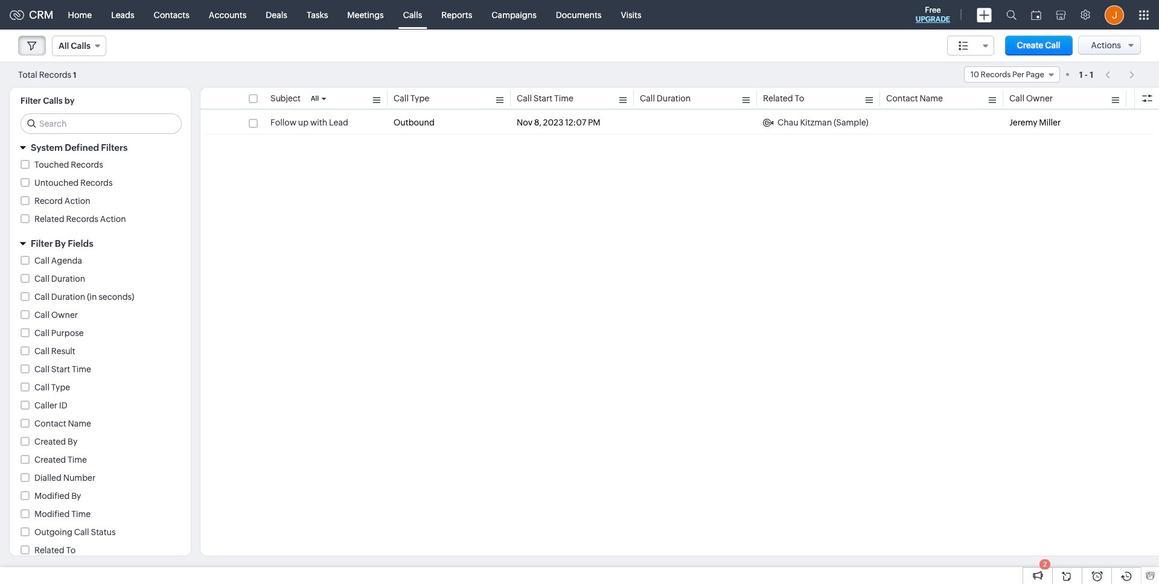 Task type: locate. For each thing, give the bounding box(es) containing it.
size image
[[959, 40, 969, 51]]

search element
[[999, 0, 1024, 30]]

profile element
[[1098, 0, 1132, 29]]

search image
[[1007, 10, 1017, 20]]

Search text field
[[21, 114, 181, 133]]

calendar image
[[1031, 10, 1042, 20]]

logo image
[[10, 10, 24, 20]]

None field
[[52, 36, 106, 56], [947, 36, 994, 56], [964, 66, 1060, 83], [52, 36, 106, 56], [964, 66, 1060, 83]]

navigation
[[1100, 66, 1141, 83]]



Task type: describe. For each thing, give the bounding box(es) containing it.
create menu image
[[977, 8, 992, 22]]

none field size
[[947, 36, 994, 56]]

create menu element
[[970, 0, 999, 29]]

profile image
[[1105, 5, 1124, 24]]



Task type: vqa. For each thing, say whether or not it's contained in the screenshot.
'ROW GROUP'
no



